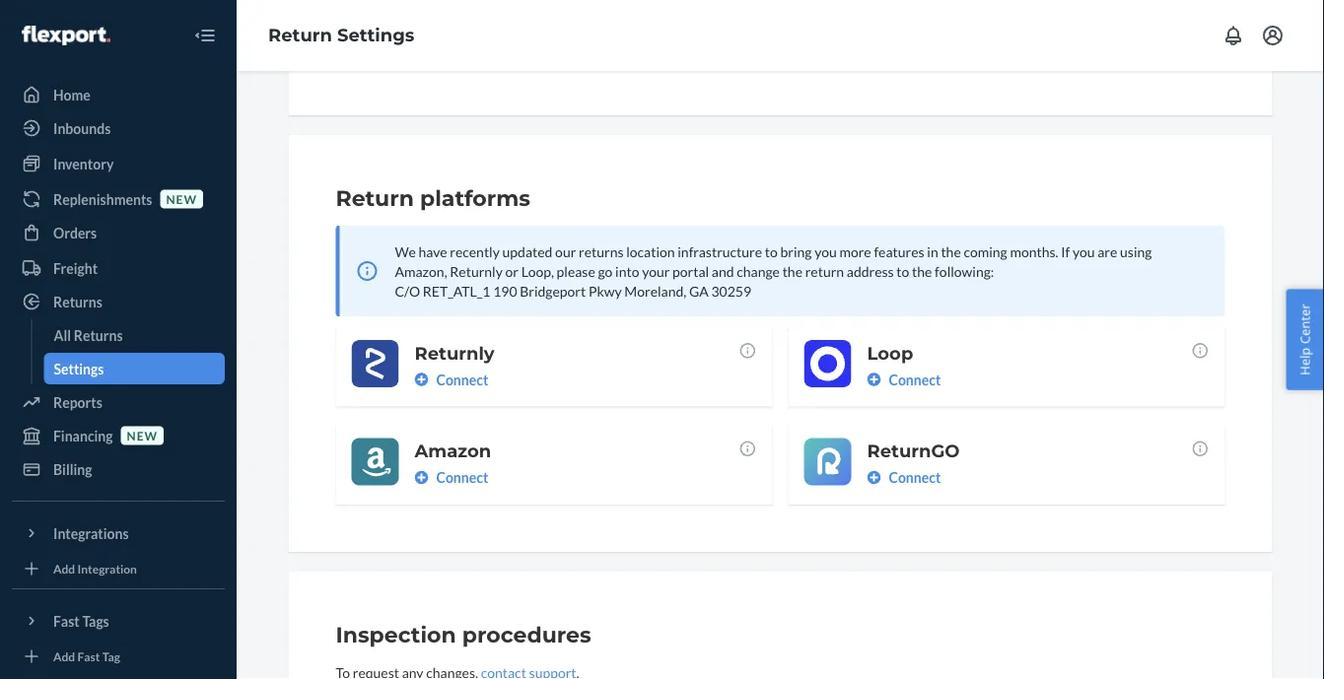 Task type: locate. For each thing, give the bounding box(es) containing it.
to
[[765, 243, 778, 260], [897, 263, 910, 280]]

connect down 'amazon'
[[436, 470, 489, 486]]

1 horizontal spatial new
[[166, 192, 197, 206]]

if
[[1062, 243, 1071, 260]]

the down the in
[[913, 263, 933, 280]]

amazon
[[415, 440, 491, 462]]

1 vertical spatial settings
[[54, 361, 104, 377]]

fast tags
[[53, 613, 109, 630]]

0 vertical spatial return
[[268, 24, 332, 46]]

1 horizontal spatial settings
[[337, 24, 415, 46]]

return right 'close navigation' icon
[[268, 24, 332, 46]]

pkwy
[[589, 283, 622, 299]]

1 vertical spatial add
[[53, 650, 75, 664]]

plus circle image down returngo
[[868, 471, 881, 485]]

we have recently updated our returns location infrastructure to bring you more features in the coming months. if you are using amazon, returnly or loop, please go into your portal and change the return address to the following: c/o ret_atl_1 190 bridgeport pkwy moreland, ga 30259
[[395, 243, 1153, 299]]

add left integration at the left bottom of the page
[[53, 562, 75, 576]]

connect down returngo
[[889, 470, 941, 486]]

loop,
[[522, 263, 554, 280]]

features
[[874, 243, 925, 260]]

integration
[[77, 562, 137, 576]]

2 you from the left
[[1073, 243, 1095, 260]]

settings link
[[44, 353, 225, 385]]

the down 'bring'
[[783, 263, 803, 280]]

connect button up 'amazon'
[[415, 370, 489, 390]]

returns inside returns link
[[53, 293, 102, 310]]

fast inside 'dropdown button'
[[53, 613, 80, 630]]

location
[[627, 243, 675, 260]]

following:
[[935, 263, 995, 280]]

plus circle image for returnly
[[415, 373, 429, 387]]

center
[[1297, 304, 1314, 344]]

1 horizontal spatial return
[[336, 185, 414, 212]]

plus circle image
[[415, 373, 429, 387], [868, 373, 881, 387], [868, 471, 881, 485]]

add inside add integration link
[[53, 562, 75, 576]]

0 vertical spatial returns
[[53, 293, 102, 310]]

and
[[712, 263, 734, 280]]

plus circle image for loop
[[868, 373, 881, 387]]

add integration
[[53, 562, 137, 576]]

0 vertical spatial new
[[166, 192, 197, 206]]

fast left tag
[[77, 650, 100, 664]]

0 horizontal spatial you
[[815, 243, 837, 260]]

connect button down 'amazon'
[[415, 468, 489, 488]]

30259
[[712, 283, 752, 299]]

plus circle image down loop
[[868, 373, 881, 387]]

into
[[616, 263, 640, 280]]

new up orders link
[[166, 192, 197, 206]]

you right if
[[1073, 243, 1095, 260]]

return for return settings
[[268, 24, 332, 46]]

1 vertical spatial to
[[897, 263, 910, 280]]

new
[[166, 192, 197, 206], [127, 429, 158, 443]]

returnly inside we have recently updated our returns location infrastructure to bring you more features in the coming months. if you are using amazon, returnly or loop, please go into your portal and change the return address to the following: c/o ret_atl_1 190 bridgeport pkwy moreland, ga 30259
[[450, 263, 503, 280]]

inventory
[[53, 155, 114, 172]]

0 vertical spatial to
[[765, 243, 778, 260]]

1 horizontal spatial the
[[913, 263, 933, 280]]

replenishments
[[53, 191, 152, 208]]

0 vertical spatial fast
[[53, 613, 80, 630]]

connect
[[436, 371, 489, 388], [889, 371, 941, 388], [436, 470, 489, 486], [889, 470, 941, 486]]

plus circle image up 'amazon'
[[415, 373, 429, 387]]

add
[[53, 562, 75, 576], [53, 650, 75, 664]]

returnly down ret_atl_1
[[415, 342, 495, 364]]

2 add from the top
[[53, 650, 75, 664]]

returns down freight
[[53, 293, 102, 310]]

you up return
[[815, 243, 837, 260]]

return up we
[[336, 185, 414, 212]]

the right the in
[[941, 243, 962, 260]]

returnly
[[450, 263, 503, 280], [415, 342, 495, 364]]

returns link
[[12, 286, 225, 318]]

to down features
[[897, 263, 910, 280]]

new for replenishments
[[166, 192, 197, 206]]

1 add from the top
[[53, 562, 75, 576]]

bridgeport
[[520, 283, 586, 299]]

returnly down recently
[[450, 263, 503, 280]]

add for add integration
[[53, 562, 75, 576]]

inventory link
[[12, 148, 225, 180]]

1 horizontal spatial you
[[1073, 243, 1095, 260]]

all returns
[[54, 327, 123, 344]]

connect down loop
[[889, 371, 941, 388]]

amazon,
[[395, 263, 447, 280]]

1 vertical spatial new
[[127, 429, 158, 443]]

home link
[[12, 79, 225, 110]]

add down fast tags
[[53, 650, 75, 664]]

add inside add fast tag link
[[53, 650, 75, 664]]

plus circle image inside connect link
[[868, 471, 881, 485]]

reports link
[[12, 387, 225, 418]]

you
[[815, 243, 837, 260], [1073, 243, 1095, 260]]

returns
[[53, 293, 102, 310], [74, 327, 123, 344]]

new for financing
[[127, 429, 158, 443]]

connect up 'amazon'
[[436, 371, 489, 388]]

fast left tags
[[53, 613, 80, 630]]

1 vertical spatial fast
[[77, 650, 100, 664]]

1 you from the left
[[815, 243, 837, 260]]

connect button for loop
[[868, 370, 941, 390]]

new down reports link
[[127, 429, 158, 443]]

0 horizontal spatial the
[[783, 263, 803, 280]]

settings
[[337, 24, 415, 46], [54, 361, 104, 377]]

1 vertical spatial returns
[[74, 327, 123, 344]]

reports
[[53, 394, 102, 411]]

plus circle image
[[415, 471, 429, 485]]

coming
[[964, 243, 1008, 260]]

to up change
[[765, 243, 778, 260]]

connect button
[[415, 370, 489, 390], [868, 370, 941, 390], [415, 468, 489, 488]]

returns right "all"
[[74, 327, 123, 344]]

connect button down loop
[[868, 370, 941, 390]]

all
[[54, 327, 71, 344]]

0 horizontal spatial return
[[268, 24, 332, 46]]

fast
[[53, 613, 80, 630], [77, 650, 100, 664]]

integrations button
[[12, 518, 225, 549]]

1 vertical spatial return
[[336, 185, 414, 212]]

or
[[506, 263, 519, 280]]

0 vertical spatial returnly
[[450, 263, 503, 280]]

returns
[[579, 243, 624, 260]]

the
[[941, 243, 962, 260], [783, 263, 803, 280], [913, 263, 933, 280]]

inbounds
[[53, 120, 111, 137]]

return
[[268, 24, 332, 46], [336, 185, 414, 212]]

0 vertical spatial add
[[53, 562, 75, 576]]

0 horizontal spatial new
[[127, 429, 158, 443]]

190
[[493, 283, 517, 299]]



Task type: describe. For each thing, give the bounding box(es) containing it.
orders link
[[12, 217, 225, 249]]

add integration link
[[12, 557, 225, 581]]

fast tags button
[[12, 606, 225, 637]]

financing
[[53, 428, 113, 444]]

change
[[737, 263, 780, 280]]

tag
[[102, 650, 120, 664]]

your
[[642, 263, 670, 280]]

ga
[[689, 283, 709, 299]]

2 horizontal spatial the
[[941, 243, 962, 260]]

infrastructure
[[678, 243, 763, 260]]

recently
[[450, 243, 500, 260]]

connect for loop
[[889, 371, 941, 388]]

open account menu image
[[1262, 24, 1285, 47]]

loop
[[868, 342, 914, 364]]

return
[[806, 263, 844, 280]]

return settings
[[268, 24, 415, 46]]

using
[[1121, 243, 1153, 260]]

please
[[557, 263, 596, 280]]

tags
[[82, 613, 109, 630]]

help
[[1297, 348, 1314, 376]]

home
[[53, 86, 91, 103]]

all returns link
[[44, 320, 225, 351]]

0 horizontal spatial to
[[765, 243, 778, 260]]

1 vertical spatial returnly
[[415, 342, 495, 364]]

connect link
[[868, 468, 1210, 488]]

c/o
[[395, 283, 420, 299]]

return settings link
[[268, 24, 415, 46]]

connect for returnly
[[436, 371, 489, 388]]

go
[[598, 263, 613, 280]]

billing
[[53, 461, 92, 478]]

help center
[[1297, 304, 1314, 376]]

0 vertical spatial settings
[[337, 24, 415, 46]]

orders
[[53, 224, 97, 241]]

add fast tag link
[[12, 645, 225, 669]]

inbounds link
[[12, 112, 225, 144]]

add fast tag
[[53, 650, 120, 664]]

return platforms
[[336, 185, 531, 212]]

portal
[[673, 263, 709, 280]]

return for return platforms
[[336, 185, 414, 212]]

0 horizontal spatial settings
[[54, 361, 104, 377]]

billing link
[[12, 454, 225, 485]]

returns inside all returns link
[[74, 327, 123, 344]]

connect button for amazon
[[415, 468, 489, 488]]

moreland,
[[625, 283, 687, 299]]

inspection
[[336, 622, 456, 649]]

integrations
[[53, 525, 129, 542]]

we
[[395, 243, 416, 260]]

freight link
[[12, 253, 225, 284]]

1 horizontal spatial to
[[897, 263, 910, 280]]

add for add fast tag
[[53, 650, 75, 664]]

are
[[1098, 243, 1118, 260]]

connect for amazon
[[436, 470, 489, 486]]

more
[[840, 243, 872, 260]]

in
[[928, 243, 939, 260]]

close navigation image
[[193, 24, 217, 47]]

months.
[[1011, 243, 1059, 260]]

bring
[[781, 243, 812, 260]]

inspection procedures
[[336, 622, 592, 649]]

procedures
[[463, 622, 592, 649]]

connect button for returnly
[[415, 370, 489, 390]]

open notifications image
[[1222, 24, 1246, 47]]

help center button
[[1287, 289, 1325, 390]]

returngo
[[868, 440, 960, 462]]

updated
[[503, 243, 553, 260]]

freight
[[53, 260, 98, 277]]

have
[[419, 243, 447, 260]]

ret_atl_1
[[423, 283, 491, 299]]

our
[[555, 243, 576, 260]]

address
[[847, 263, 894, 280]]

platforms
[[420, 185, 531, 212]]

flexport logo image
[[22, 26, 110, 45]]



